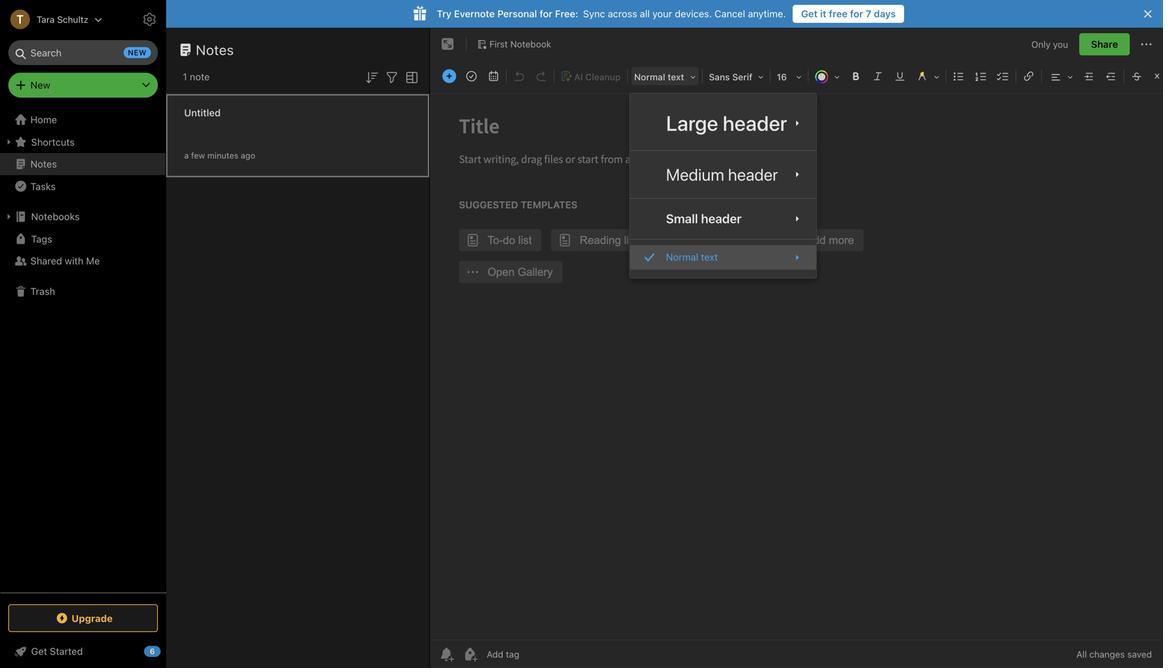Task type: describe. For each thing, give the bounding box(es) containing it.
expand notebooks image
[[3, 211, 15, 222]]

notes link
[[0, 153, 165, 175]]

More actions field
[[1138, 33, 1155, 55]]

Account field
[[0, 6, 102, 33]]

minutes
[[207, 151, 238, 160]]

shared with me link
[[0, 250, 165, 272]]

small
[[666, 211, 698, 226]]

task image
[[462, 66, 481, 86]]

schultz
[[57, 14, 88, 25]]

normal text link
[[630, 245, 816, 270]]

sync
[[583, 8, 605, 19]]

Font color field
[[810, 66, 845, 87]]

outdent image
[[1101, 66, 1121, 86]]

normal text inside menu item
[[666, 251, 718, 263]]

Highlight field
[[911, 66, 944, 87]]

only you
[[1031, 39, 1068, 49]]

your
[[652, 8, 672, 19]]

for for free:
[[540, 8, 552, 19]]

shared
[[30, 255, 62, 267]]

bulleted list image
[[949, 66, 969, 86]]

a few minutes ago
[[184, 151, 255, 160]]

you
[[1053, 39, 1068, 49]]

large header
[[666, 111, 787, 135]]

normal inside menu item
[[666, 251, 698, 263]]

trash
[[30, 286, 55, 297]]

new search field
[[18, 40, 151, 65]]

6
[[150, 647, 155, 656]]

notebooks
[[31, 211, 80, 222]]

header for large header
[[723, 111, 787, 135]]

1 note
[[183, 71, 210, 82]]

shortcuts
[[31, 136, 75, 148]]

more actions image
[[1138, 36, 1155, 53]]

a
[[184, 151, 189, 160]]

normal inside field
[[634, 72, 665, 82]]

Add tag field
[[485, 648, 589, 660]]

[object Object] field
[[630, 102, 816, 145]]

Help and Learning task checklist field
[[0, 640, 166, 663]]

Font family field
[[704, 66, 768, 87]]

home link
[[0, 109, 166, 131]]

free:
[[555, 8, 578, 19]]

numbered list image
[[971, 66, 991, 86]]

shared with me
[[30, 255, 100, 267]]

started
[[50, 646, 83, 657]]

first notebook
[[489, 39, 551, 49]]

calendar event image
[[484, 66, 503, 86]]

evernote
[[454, 8, 495, 19]]

header for medium header
[[728, 165, 778, 184]]

tags button
[[0, 228, 165, 250]]

View options field
[[400, 68, 420, 86]]

get started
[[31, 646, 83, 657]]

italic image
[[868, 66, 888, 86]]

first notebook button
[[472, 35, 556, 54]]

note
[[190, 71, 210, 82]]

text inside menu item
[[701, 251, 718, 263]]

few
[[191, 151, 205, 160]]

anytime.
[[748, 8, 786, 19]]

indent image
[[1079, 66, 1099, 86]]

devices.
[[675, 8, 712, 19]]

superscript image
[[1149, 66, 1163, 86]]

text inside field
[[668, 72, 684, 82]]

Note Editor text field
[[430, 94, 1163, 640]]

[object object] field containing normal text
[[630, 245, 816, 270]]

notebook
[[510, 39, 551, 49]]

me
[[86, 255, 100, 267]]

tasks button
[[0, 175, 165, 197]]

16
[[777, 72, 787, 82]]

get for get it free for 7 days
[[801, 8, 818, 19]]

underline image
[[890, 66, 910, 86]]

add tag image
[[462, 646, 478, 663]]

upgrade button
[[8, 604, 158, 632]]

it
[[820, 8, 826, 19]]

changes
[[1089, 649, 1125, 659]]

try evernote personal for free: sync across all your devices. cancel anytime.
[[437, 8, 786, 19]]



Task type: locate. For each thing, give the bounding box(es) containing it.
Add filters field
[[384, 68, 400, 86]]

settings image
[[141, 11, 158, 28]]

header down serif
[[723, 111, 787, 135]]

share button
[[1079, 33, 1130, 55]]

ago
[[241, 151, 255, 160]]

0 horizontal spatial for
[[540, 8, 552, 19]]

trash link
[[0, 280, 165, 303]]

share
[[1091, 38, 1118, 50]]

normal text down small
[[666, 251, 718, 263]]

0 horizontal spatial get
[[31, 646, 47, 657]]

small header
[[666, 211, 742, 226]]

get it free for 7 days
[[801, 8, 896, 19]]

get for get started
[[31, 646, 47, 657]]

get left started on the bottom of the page
[[31, 646, 47, 657]]

small header link
[[630, 204, 816, 233]]

get left it
[[801, 8, 818, 19]]

1 vertical spatial get
[[31, 646, 47, 657]]

1 horizontal spatial get
[[801, 8, 818, 19]]

1 vertical spatial normal text
[[666, 251, 718, 263]]

free
[[829, 8, 848, 19]]

Insert field
[[439, 66, 460, 86]]

sans
[[709, 72, 730, 82]]

days
[[874, 8, 896, 19]]

add a reminder image
[[438, 646, 455, 663]]

large header link
[[630, 102, 816, 145]]

for inside get it free for 7 days button
[[850, 8, 863, 19]]

Alignment field
[[1043, 66, 1078, 87]]

home
[[30, 114, 57, 125]]

notebooks link
[[0, 206, 165, 228]]

normal text menu item
[[630, 245, 816, 270]]

notes up note
[[196, 42, 234, 58]]

header for small header
[[701, 211, 742, 226]]

with
[[65, 255, 83, 267]]

checklist image
[[993, 66, 1013, 86]]

tasks
[[30, 181, 56, 192]]

notes
[[196, 42, 234, 58], [30, 158, 57, 170]]

dropdown list menu
[[630, 102, 816, 270]]

add filters image
[[384, 69, 400, 86]]

1 [object object] field from the top
[[630, 157, 816, 193]]

normal text up large
[[634, 72, 684, 82]]

1 vertical spatial text
[[701, 251, 718, 263]]

1 horizontal spatial for
[[850, 8, 863, 19]]

new button
[[8, 73, 158, 98]]

0 vertical spatial normal text
[[634, 72, 684, 82]]

[object Object] field
[[630, 157, 816, 193], [630, 245, 816, 270]]

Font size field
[[772, 66, 807, 87]]

Sort options field
[[363, 68, 380, 86]]

for for 7
[[850, 8, 863, 19]]

note window element
[[430, 28, 1163, 668]]

header up normal text menu item
[[701, 211, 742, 226]]

normal down "all"
[[634, 72, 665, 82]]

try
[[437, 8, 452, 19]]

1 horizontal spatial normal
[[666, 251, 698, 263]]

0 horizontal spatial normal
[[634, 72, 665, 82]]

get
[[801, 8, 818, 19], [31, 646, 47, 657]]

text
[[668, 72, 684, 82], [701, 251, 718, 263]]

notes up tasks
[[30, 158, 57, 170]]

tara
[[37, 14, 55, 25]]

strikethrough image
[[1127, 66, 1146, 86]]

all
[[640, 8, 650, 19]]

1 vertical spatial normal
[[666, 251, 698, 263]]

normal
[[634, 72, 665, 82], [666, 251, 698, 263]]

cancel
[[715, 8, 745, 19]]

normal text
[[634, 72, 684, 82], [666, 251, 718, 263]]

untitled
[[184, 107, 221, 118]]

medium
[[666, 165, 724, 184]]

get inside button
[[801, 8, 818, 19]]

[object object] field up small header link
[[630, 157, 816, 193]]

new
[[128, 48, 147, 57]]

2 for from the left
[[850, 8, 863, 19]]

sans serif
[[709, 72, 752, 82]]

1 horizontal spatial notes
[[196, 42, 234, 58]]

tags
[[31, 233, 52, 245]]

0 vertical spatial get
[[801, 8, 818, 19]]

expand note image
[[440, 36, 456, 53]]

header inside [object object] field
[[728, 165, 778, 184]]

only
[[1031, 39, 1051, 49]]

text left sans
[[668, 72, 684, 82]]

for left free:
[[540, 8, 552, 19]]

new
[[30, 79, 50, 91]]

0 vertical spatial text
[[668, 72, 684, 82]]

text down small header
[[701, 251, 718, 263]]

click to collapse image
[[161, 642, 171, 659]]

Search text field
[[18, 40, 148, 65]]

0 vertical spatial normal
[[634, 72, 665, 82]]

0 horizontal spatial notes
[[30, 158, 57, 170]]

insert link image
[[1019, 66, 1038, 86]]

large
[[666, 111, 718, 135]]

all changes saved
[[1076, 649, 1152, 659]]

2 [object object] field from the top
[[630, 245, 816, 270]]

upgrade
[[71, 612, 113, 624]]

normal down small
[[666, 251, 698, 263]]

saved
[[1127, 649, 1152, 659]]

get inside help and learning task checklist field
[[31, 646, 47, 657]]

1
[[183, 71, 187, 82]]

shortcuts button
[[0, 131, 165, 153]]

personal
[[497, 8, 537, 19]]

[object Object] field
[[630, 204, 816, 233]]

[object object] field containing medium header
[[630, 157, 816, 193]]

1 vertical spatial header
[[728, 165, 778, 184]]

Heading level field
[[629, 66, 701, 87]]

first
[[489, 39, 508, 49]]

7
[[866, 8, 871, 19]]

0 vertical spatial notes
[[196, 42, 234, 58]]

1 for from the left
[[540, 8, 552, 19]]

0 vertical spatial [object object] field
[[630, 157, 816, 193]]

header up small header field
[[728, 165, 778, 184]]

normal text inside field
[[634, 72, 684, 82]]

1 vertical spatial notes
[[30, 158, 57, 170]]

tree containing home
[[0, 109, 166, 592]]

tree
[[0, 109, 166, 592]]

medium header
[[666, 165, 778, 184]]

0 horizontal spatial text
[[668, 72, 684, 82]]

across
[[608, 8, 637, 19]]

for
[[540, 8, 552, 19], [850, 8, 863, 19]]

2 vertical spatial header
[[701, 211, 742, 226]]

bold image
[[846, 66, 865, 86]]

for left 7
[[850, 8, 863, 19]]

tara schultz
[[37, 14, 88, 25]]

1 vertical spatial [object object] field
[[630, 245, 816, 270]]

[object object] field down small header link
[[630, 245, 816, 270]]

header
[[723, 111, 787, 135], [728, 165, 778, 184], [701, 211, 742, 226]]

medium header link
[[630, 157, 816, 193]]

all
[[1076, 649, 1087, 659]]

get it free for 7 days button
[[793, 5, 904, 23]]

0 vertical spatial header
[[723, 111, 787, 135]]

1 horizontal spatial text
[[701, 251, 718, 263]]

serif
[[732, 72, 752, 82]]



Task type: vqa. For each thing, say whether or not it's contained in the screenshot.
bottom normal
yes



